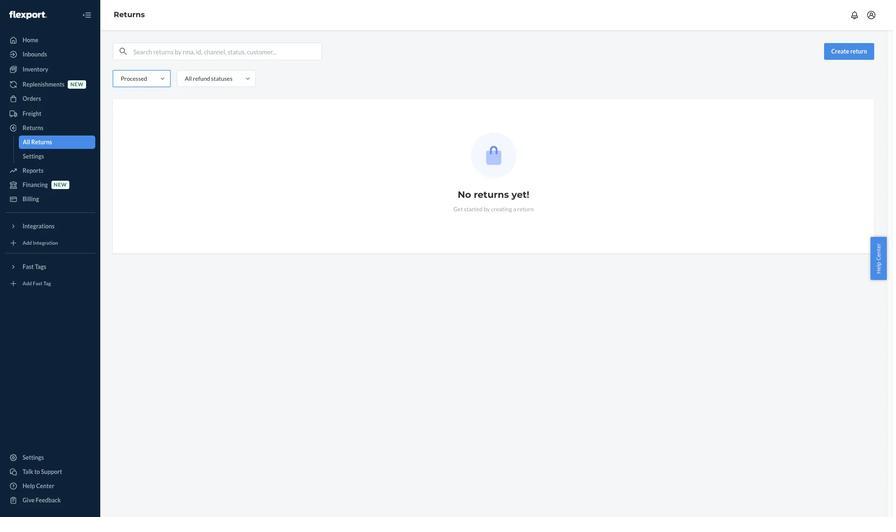 Task type: describe. For each thing, give the bounding box(es) containing it.
give feedback
[[23, 497, 61, 504]]

1 vertical spatial settings link
[[5, 451, 95, 464]]

inbounds
[[23, 51, 47, 58]]

talk
[[23, 468, 33, 475]]

integrations
[[23, 223, 55, 230]]

give feedback button
[[5, 494, 95, 507]]

talk to support
[[23, 468, 62, 475]]

fast tags button
[[5, 260, 95, 274]]

new for financing
[[54, 182, 67, 188]]

financing
[[23, 181, 48, 188]]

0 horizontal spatial returns link
[[5, 121, 95, 135]]

reports link
[[5, 164, 95, 177]]

inbounds link
[[5, 48, 95, 61]]

help center link
[[5, 479, 95, 493]]

all for all refund statuses
[[185, 75, 192, 82]]

2 vertical spatial returns
[[31, 138, 52, 146]]

integrations button
[[5, 220, 95, 233]]

help center button
[[871, 237, 888, 280]]

center inside button
[[876, 243, 883, 260]]

0 horizontal spatial help center
[[23, 482, 54, 489]]

add integration link
[[5, 236, 95, 250]]

create return
[[832, 48, 868, 55]]

support
[[41, 468, 62, 475]]

flexport logo image
[[9, 11, 47, 19]]

tag
[[43, 280, 51, 287]]

fast inside fast tags 'dropdown button'
[[23, 263, 34, 270]]

feedback
[[36, 497, 61, 504]]

inventory link
[[5, 63, 95, 76]]

fast inside add fast tag link
[[33, 280, 42, 287]]

home link
[[5, 33, 95, 47]]

open notifications image
[[850, 10, 860, 20]]

processed
[[121, 75, 147, 82]]

started
[[464, 205, 483, 212]]

1 settings from the top
[[23, 153, 44, 160]]

create
[[832, 48, 850, 55]]

orders
[[23, 95, 41, 102]]

new for replenishments
[[70, 81, 84, 88]]

add integration
[[23, 240, 58, 246]]



Task type: vqa. For each thing, say whether or not it's contained in the screenshot.
the bottommost FLEXPORT.
no



Task type: locate. For each thing, give the bounding box(es) containing it.
help center inside button
[[876, 243, 883, 274]]

empty list image
[[471, 133, 517, 178]]

freight
[[23, 110, 41, 117]]

return
[[851, 48, 868, 55], [518, 205, 534, 212]]

reports
[[23, 167, 43, 174]]

0 horizontal spatial center
[[36, 482, 54, 489]]

add fast tag
[[23, 280, 51, 287]]

all returns
[[23, 138, 52, 146]]

fast
[[23, 263, 34, 270], [33, 280, 42, 287]]

return right create
[[851, 48, 868, 55]]

0 vertical spatial add
[[23, 240, 32, 246]]

new up orders link
[[70, 81, 84, 88]]

add fast tag link
[[5, 277, 95, 290]]

0 vertical spatial new
[[70, 81, 84, 88]]

0 vertical spatial returns
[[114, 10, 145, 19]]

fast left tag at the left of the page
[[33, 280, 42, 287]]

1 vertical spatial help center
[[23, 482, 54, 489]]

settings link down all returns link
[[19, 150, 95, 163]]

0 vertical spatial all
[[185, 75, 192, 82]]

1 vertical spatial return
[[518, 205, 534, 212]]

settings link
[[19, 150, 95, 163], [5, 451, 95, 464]]

0 vertical spatial help
[[876, 262, 883, 274]]

all
[[185, 75, 192, 82], [23, 138, 30, 146]]

fast tags
[[23, 263, 46, 270]]

all left refund
[[185, 75, 192, 82]]

add for add integration
[[23, 240, 32, 246]]

Search returns by rma, id, channel, status, customer... text field
[[133, 43, 322, 60]]

1 add from the top
[[23, 240, 32, 246]]

1 vertical spatial all
[[23, 138, 30, 146]]

1 horizontal spatial new
[[70, 81, 84, 88]]

help center
[[876, 243, 883, 274], [23, 482, 54, 489]]

0 horizontal spatial return
[[518, 205, 534, 212]]

1 vertical spatial fast
[[33, 280, 42, 287]]

all for all returns
[[23, 138, 30, 146]]

return inside button
[[851, 48, 868, 55]]

all refund statuses
[[185, 75, 233, 82]]

open account menu image
[[867, 10, 877, 20]]

talk to support button
[[5, 465, 95, 479]]

1 horizontal spatial help center
[[876, 243, 883, 274]]

0 vertical spatial fast
[[23, 263, 34, 270]]

by
[[484, 205, 490, 212]]

no
[[458, 189, 472, 200]]

settings link up support
[[5, 451, 95, 464]]

0 vertical spatial returns link
[[114, 10, 145, 19]]

1 vertical spatial new
[[54, 182, 67, 188]]

add
[[23, 240, 32, 246], [23, 280, 32, 287]]

close navigation image
[[82, 10, 92, 20]]

add inside 'link'
[[23, 240, 32, 246]]

1 horizontal spatial returns link
[[114, 10, 145, 19]]

add left integration
[[23, 240, 32, 246]]

give
[[23, 497, 35, 504]]

returns link
[[114, 10, 145, 19], [5, 121, 95, 135]]

help inside button
[[876, 262, 883, 274]]

returns
[[114, 10, 145, 19], [23, 124, 43, 131], [31, 138, 52, 146]]

1 horizontal spatial return
[[851, 48, 868, 55]]

create return button
[[825, 43, 875, 60]]

settings
[[23, 153, 44, 160], [23, 454, 44, 461]]

fast left tags
[[23, 263, 34, 270]]

1 horizontal spatial all
[[185, 75, 192, 82]]

2 settings from the top
[[23, 454, 44, 461]]

statuses
[[211, 75, 233, 82]]

to
[[34, 468, 40, 475]]

0 vertical spatial return
[[851, 48, 868, 55]]

get
[[454, 205, 463, 212]]

all returns link
[[19, 136, 95, 149]]

billing link
[[5, 192, 95, 206]]

tags
[[35, 263, 46, 270]]

1 vertical spatial center
[[36, 482, 54, 489]]

new
[[70, 81, 84, 88], [54, 182, 67, 188]]

a
[[514, 205, 517, 212]]

center
[[876, 243, 883, 260], [36, 482, 54, 489]]

1 vertical spatial help
[[23, 482, 35, 489]]

home
[[23, 36, 38, 44]]

returns
[[474, 189, 509, 200]]

0 vertical spatial settings
[[23, 153, 44, 160]]

refund
[[193, 75, 210, 82]]

1 horizontal spatial center
[[876, 243, 883, 260]]

0 vertical spatial help center
[[876, 243, 883, 274]]

settings up reports
[[23, 153, 44, 160]]

1 vertical spatial returns
[[23, 124, 43, 131]]

yet!
[[512, 189, 530, 200]]

get started by creating a return
[[454, 205, 534, 212]]

settings up to
[[23, 454, 44, 461]]

freight link
[[5, 107, 95, 120]]

replenishments
[[23, 81, 65, 88]]

0 vertical spatial center
[[876, 243, 883, 260]]

creating
[[491, 205, 513, 212]]

all down freight
[[23, 138, 30, 146]]

1 vertical spatial returns link
[[5, 121, 95, 135]]

1 vertical spatial settings
[[23, 454, 44, 461]]

0 horizontal spatial help
[[23, 482, 35, 489]]

add down fast tags
[[23, 280, 32, 287]]

0 horizontal spatial all
[[23, 138, 30, 146]]

2 add from the top
[[23, 280, 32, 287]]

billing
[[23, 195, 39, 202]]

1 vertical spatial add
[[23, 280, 32, 287]]

1 horizontal spatial help
[[876, 262, 883, 274]]

no returns yet!
[[458, 189, 530, 200]]

0 horizontal spatial new
[[54, 182, 67, 188]]

integration
[[33, 240, 58, 246]]

new down reports link
[[54, 182, 67, 188]]

inventory
[[23, 66, 48, 73]]

add for add fast tag
[[23, 280, 32, 287]]

help
[[876, 262, 883, 274], [23, 482, 35, 489]]

0 vertical spatial settings link
[[19, 150, 95, 163]]

return right a
[[518, 205, 534, 212]]

orders link
[[5, 92, 95, 105]]



